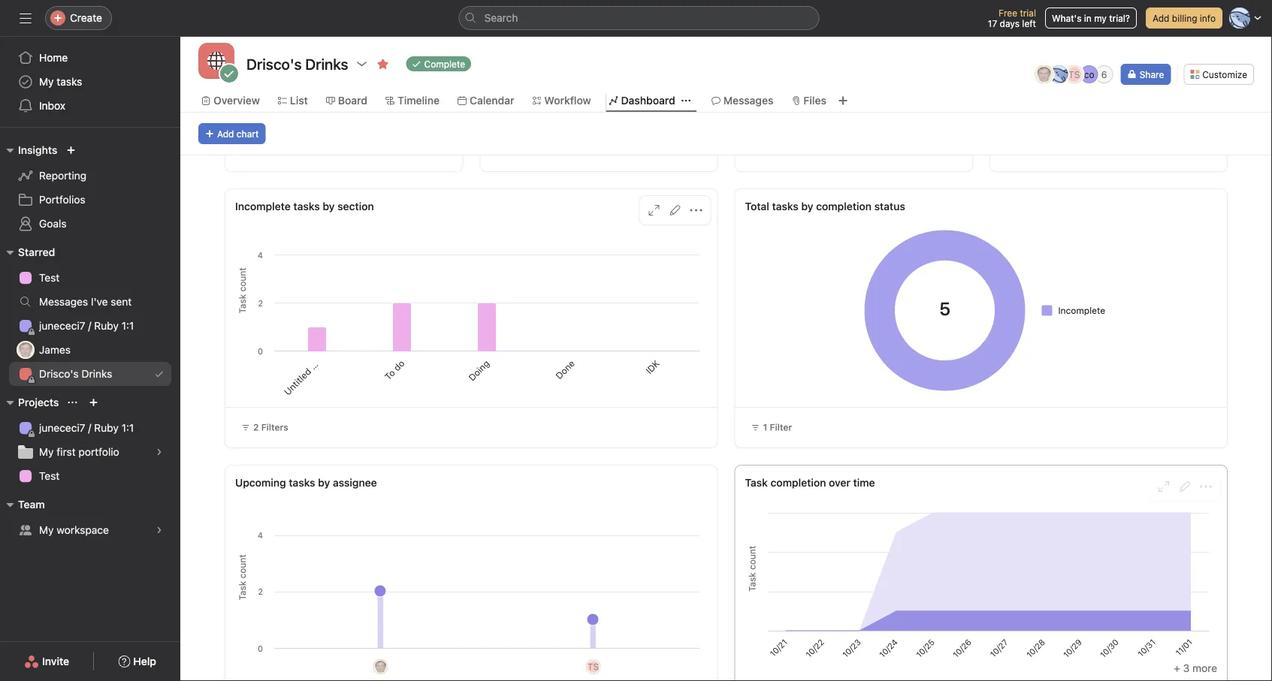 Task type: locate. For each thing, give the bounding box(es) containing it.
edit chart image left more actions image
[[1180, 481, 1192, 493]]

messages link
[[712, 92, 774, 109]]

0 horizontal spatial add
[[217, 129, 234, 139]]

1 junececi7 from the top
[[39, 320, 85, 332]]

teams element
[[0, 492, 180, 546]]

starred button
[[0, 244, 55, 262]]

0 vertical spatial messages
[[724, 94, 774, 107]]

hide sidebar image
[[20, 12, 32, 24]]

inbox
[[39, 100, 65, 112]]

0 vertical spatial ts
[[1069, 69, 1081, 80]]

1 down workflow
[[591, 146, 595, 156]]

junececi7 / ruby 1:1 inside starred element
[[39, 320, 134, 332]]

files
[[804, 94, 827, 107]]

junececi7 / ruby 1:1 link up "portfolio"
[[9, 417, 171, 441]]

add left the billing
[[1153, 13, 1170, 23]]

add billing info button
[[1147, 8, 1223, 29]]

search
[[485, 12, 518, 24]]

my down team
[[39, 524, 54, 537]]

junececi7 / ruby 1:1 inside projects element
[[39, 422, 134, 435]]

/
[[88, 320, 91, 332], [88, 422, 91, 435]]

junececi7 / ruby 1:1 link
[[9, 314, 171, 338], [9, 417, 171, 441]]

upcoming
[[235, 477, 286, 489]]

edit chart image left more actions icon
[[670, 205, 682, 217]]

test
[[39, 272, 60, 284], [39, 470, 60, 483]]

ruby
[[94, 320, 119, 332], [94, 422, 119, 435]]

1 filter button down board link
[[320, 144, 368, 159]]

0 vertical spatial junececi7
[[39, 320, 85, 332]]

1:1 up the my first portfolio link in the left of the page
[[122, 422, 134, 435]]

more actions image
[[691, 205, 703, 217]]

1 vertical spatial junececi7 / ruby 1:1 link
[[9, 417, 171, 441]]

junececi7
[[39, 320, 85, 332], [39, 422, 85, 435]]

portfolios
[[39, 194, 85, 206]]

1:1 down sent
[[122, 320, 134, 332]]

1 horizontal spatial incomplete
[[1059, 306, 1106, 316]]

test down first
[[39, 470, 60, 483]]

tasks for upcoming
[[289, 477, 315, 489]]

junececi7 / ruby 1:1
[[39, 320, 134, 332], [39, 422, 134, 435]]

ja
[[1040, 69, 1050, 80], [21, 345, 30, 356], [376, 662, 386, 673]]

ruby up "portfolio"
[[94, 422, 119, 435]]

over time
[[829, 477, 876, 489]]

projects
[[18, 397, 59, 409]]

junececi7 up james at the bottom left of the page
[[39, 320, 85, 332]]

calendar
[[470, 94, 515, 107]]

add
[[1153, 13, 1170, 23], [217, 129, 234, 139]]

0 vertical spatial edit chart image
[[670, 205, 682, 217]]

home link
[[9, 46, 171, 70]]

1 junececi7 / ruby 1:1 from the top
[[39, 320, 134, 332]]

1 test from the top
[[39, 272, 60, 284]]

my inside projects element
[[39, 446, 54, 459]]

tasks left by section
[[294, 200, 320, 213]]

projects element
[[0, 389, 180, 492]]

junececi7 / ruby 1:1 for 2nd junececi7 / ruby 1:1 link from the bottom
[[39, 320, 134, 332]]

1 my from the top
[[39, 76, 54, 88]]

1 ruby from the top
[[94, 320, 119, 332]]

messages i've sent link
[[9, 290, 171, 314]]

test inside projects element
[[39, 470, 60, 483]]

1 filter down workflow
[[591, 146, 620, 156]]

tasks right upcoming
[[289, 477, 315, 489]]

total tasks by completion status
[[745, 200, 906, 213]]

/ inside starred element
[[88, 320, 91, 332]]

trial?
[[1110, 13, 1131, 23]]

insights
[[18, 144, 57, 156]]

2 my from the top
[[39, 446, 54, 459]]

1 vertical spatial /
[[88, 422, 91, 435]]

1 horizontal spatial ts
[[1069, 69, 1081, 80]]

messages i've sent
[[39, 296, 132, 308]]

1 vertical spatial ja
[[21, 345, 30, 356]]

files link
[[792, 92, 827, 109]]

see details, my workspace image
[[155, 526, 164, 535]]

my
[[39, 76, 54, 88], [39, 446, 54, 459], [39, 524, 54, 537]]

1 vertical spatial add
[[217, 129, 234, 139]]

view chart image left more actions icon
[[648, 205, 661, 217]]

0 vertical spatial /
[[88, 320, 91, 332]]

1 down add tab image
[[846, 146, 850, 156]]

1 vertical spatial test
[[39, 470, 60, 483]]

by assignee
[[318, 477, 377, 489]]

0 vertical spatial junececi7 / ruby 1:1 link
[[9, 314, 171, 338]]

2 / from the top
[[88, 422, 91, 435]]

1 vertical spatial view chart image
[[1159, 481, 1171, 493]]

1 vertical spatial incomplete
[[1059, 306, 1106, 316]]

ruby down i've
[[94, 320, 119, 332]]

filters
[[1109, 146, 1136, 156], [261, 423, 288, 433]]

1 vertical spatial ts
[[588, 662, 599, 673]]

2 vertical spatial my
[[39, 524, 54, 537]]

0 horizontal spatial edit chart image
[[670, 205, 682, 217]]

0 horizontal spatial view chart image
[[648, 205, 661, 217]]

0 vertical spatial incomplete
[[235, 200, 291, 213]]

0 vertical spatial 1:1
[[122, 320, 134, 332]]

invite button
[[14, 649, 79, 676]]

total
[[745, 200, 770, 213]]

view chart image for incomplete tasks by section
[[648, 205, 661, 217]]

add inside 'button'
[[1153, 13, 1170, 23]]

2 junececi7 from the top
[[39, 422, 85, 435]]

1:1 inside projects element
[[122, 422, 134, 435]]

0 horizontal spatial filters
[[261, 423, 288, 433]]

0 vertical spatial junececi7 / ruby 1:1
[[39, 320, 134, 332]]

1 for 1 filter button underneath board link
[[336, 146, 340, 156]]

view chart image left more actions image
[[1159, 481, 1171, 493]]

search button
[[459, 6, 820, 30]]

1 filter down board link
[[336, 146, 365, 156]]

tasks down home
[[57, 76, 82, 88]]

messages inside starred element
[[39, 296, 88, 308]]

0 horizontal spatial incomplete
[[235, 200, 291, 213]]

messages left i've
[[39, 296, 88, 308]]

1 / from the top
[[88, 320, 91, 332]]

messages for messages i've sent
[[39, 296, 88, 308]]

filter
[[342, 146, 365, 156], [597, 146, 620, 156], [853, 146, 875, 156], [770, 423, 793, 433]]

/ down messages i've sent link
[[88, 320, 91, 332]]

test down starred
[[39, 272, 60, 284]]

0 vertical spatial ruby
[[94, 320, 119, 332]]

0 horizontal spatial messages
[[39, 296, 88, 308]]

my left first
[[39, 446, 54, 459]]

2 1:1 from the top
[[122, 422, 134, 435]]

junececi7 / ruby 1:1 for first junececi7 / ruby 1:1 link from the bottom of the page
[[39, 422, 134, 435]]

0 vertical spatial add
[[1153, 13, 1170, 23]]

more actions image
[[1201, 481, 1213, 493]]

my inside teams element
[[39, 524, 54, 537]]

section
[[308, 343, 337, 372]]

1 horizontal spatial messages
[[724, 94, 774, 107]]

1 filter button down workflow
[[575, 144, 623, 159]]

my for my tasks
[[39, 76, 54, 88]]

0 vertical spatial test link
[[9, 266, 171, 290]]

1 vertical spatial ruby
[[94, 422, 119, 435]]

1 1:1 from the top
[[122, 320, 134, 332]]

filter down dashboard link
[[597, 146, 620, 156]]

1 for 1 filter button underneath add tab image
[[846, 146, 850, 156]]

by section
[[323, 200, 374, 213]]

filter for 1 filter button underneath workflow
[[597, 146, 620, 156]]

junececi7 / ruby 1:1 down messages i've sent
[[39, 320, 134, 332]]

3 my from the top
[[39, 524, 54, 537]]

drisco's drinks link
[[9, 362, 171, 386]]

1 vertical spatial filters
[[261, 423, 288, 433]]

0 vertical spatial my
[[39, 76, 54, 88]]

1 vertical spatial my
[[39, 446, 54, 459]]

my workspace link
[[9, 519, 171, 543]]

1 filter button
[[320, 144, 368, 159], [575, 144, 623, 159], [830, 144, 879, 159], [745, 417, 799, 438]]

add inside 'button'
[[217, 129, 234, 139]]

1 vertical spatial messages
[[39, 296, 88, 308]]

1:1 inside starred element
[[122, 320, 134, 332]]

1 horizontal spatial view chart image
[[1159, 481, 1171, 493]]

starred element
[[0, 239, 180, 389]]

my inside "link"
[[39, 76, 54, 88]]

0 vertical spatial view chart image
[[648, 205, 661, 217]]

1 vertical spatial junececi7 / ruby 1:1
[[39, 422, 134, 435]]

filters right 2
[[261, 423, 288, 433]]

show options image
[[356, 58, 368, 70]]

add chart button
[[198, 123, 266, 144]]

add left chart
[[217, 129, 234, 139]]

untitled section
[[282, 343, 337, 398]]

remove from starred image
[[377, 58, 389, 70]]

1 filter button down add tab image
[[830, 144, 879, 159]]

view chart image
[[648, 205, 661, 217], [1159, 481, 1171, 493]]

more
[[1193, 663, 1218, 675]]

0 horizontal spatial ts
[[588, 662, 599, 673]]

2 test from the top
[[39, 470, 60, 483]]

1 horizontal spatial ja
[[376, 662, 386, 673]]

ts for ja
[[588, 662, 599, 673]]

test link up messages i've sent
[[9, 266, 171, 290]]

help
[[133, 656, 156, 668]]

test link inside projects element
[[9, 465, 171, 489]]

ruby inside projects element
[[94, 422, 119, 435]]

filter down board
[[342, 146, 365, 156]]

filters right 'no'
[[1109, 146, 1136, 156]]

globe image
[[208, 52, 226, 70]]

0 vertical spatial test
[[39, 272, 60, 284]]

co
[[1085, 69, 1095, 80]]

tasks
[[57, 76, 82, 88], [294, 200, 320, 213], [773, 200, 799, 213], [289, 477, 315, 489]]

2 junececi7 / ruby 1:1 from the top
[[39, 422, 134, 435]]

junececi7 / ruby 1:1 link down messages i've sent
[[9, 314, 171, 338]]

tasks left by
[[773, 200, 799, 213]]

1 filter down add tab image
[[846, 146, 875, 156]]

1 down board link
[[336, 146, 340, 156]]

james
[[39, 344, 71, 356]]

6
[[1102, 69, 1108, 80]]

0 horizontal spatial ja
[[21, 345, 30, 356]]

1 vertical spatial test link
[[9, 465, 171, 489]]

1 horizontal spatial add
[[1153, 13, 1170, 23]]

my tasks
[[39, 76, 82, 88]]

1 vertical spatial edit chart image
[[1180, 481, 1192, 493]]

edit chart image
[[670, 205, 682, 217], [1180, 481, 1192, 493]]

reporting
[[39, 170, 87, 182]]

add chart
[[217, 129, 259, 139]]

sent
[[111, 296, 132, 308]]

show options, current sort, top image
[[68, 398, 77, 408]]

incomplete for incomplete
[[1059, 306, 1106, 316]]

/ up the my first portfolio link in the left of the page
[[88, 422, 91, 435]]

my up "inbox" at the left of the page
[[39, 76, 54, 88]]

1 horizontal spatial filters
[[1109, 146, 1136, 156]]

2 horizontal spatial ja
[[1040, 69, 1050, 80]]

customize button
[[1184, 64, 1255, 85]]

tasks inside the my tasks "link"
[[57, 76, 82, 88]]

test link down "portfolio"
[[9, 465, 171, 489]]

messages left files link
[[724, 94, 774, 107]]

0 vertical spatial filters
[[1109, 146, 1136, 156]]

2 filters
[[253, 423, 288, 433]]

filter up completion
[[770, 423, 793, 433]]

incomplete tasks by section
[[235, 200, 374, 213]]

2 ruby from the top
[[94, 422, 119, 435]]

junececi7 up first
[[39, 422, 85, 435]]

2 test link from the top
[[9, 465, 171, 489]]

ruby inside starred element
[[94, 320, 119, 332]]

edit chart image for by section
[[670, 205, 682, 217]]

1
[[336, 146, 340, 156], [591, 146, 595, 156], [846, 146, 850, 156], [764, 423, 768, 433]]

left
[[1023, 18, 1037, 29]]

junececi7 inside projects element
[[39, 422, 85, 435]]

test link
[[9, 266, 171, 290], [9, 465, 171, 489]]

1:1 for first junececi7 / ruby 1:1 link from the bottom of the page
[[122, 422, 134, 435]]

1 vertical spatial 1:1
[[122, 422, 134, 435]]

1 horizontal spatial edit chart image
[[1180, 481, 1192, 493]]

filter up completion status
[[853, 146, 875, 156]]

customize
[[1203, 69, 1248, 80]]

1 vertical spatial junececi7
[[39, 422, 85, 435]]

junececi7 / ruby 1:1 up the my first portfolio link in the left of the page
[[39, 422, 134, 435]]

insights element
[[0, 137, 180, 239]]



Task type: vqa. For each thing, say whether or not it's contained in the screenshot.
'DONE'
yes



Task type: describe. For each thing, give the bounding box(es) containing it.
upcoming tasks by assignee
[[235, 477, 377, 489]]

i've
[[91, 296, 108, 308]]

invite
[[42, 656, 69, 668]]

team button
[[0, 496, 45, 514]]

1 test link from the top
[[9, 266, 171, 290]]

+
[[1175, 663, 1181, 675]]

chart
[[237, 129, 259, 139]]

goals
[[39, 218, 67, 230]]

board link
[[326, 92, 368, 109]]

1 filter for 1 filter button underneath workflow
[[591, 146, 620, 156]]

add for add billing info
[[1153, 13, 1170, 23]]

no filters button
[[1079, 144, 1140, 159]]

days
[[1000, 18, 1020, 29]]

insights button
[[0, 141, 57, 159]]

view chart image for task completion over time
[[1159, 481, 1171, 493]]

my first portfolio
[[39, 446, 119, 459]]

my for my first portfolio
[[39, 446, 54, 459]]

workspace
[[57, 524, 109, 537]]

timeline link
[[386, 92, 440, 109]]

doing
[[467, 358, 492, 383]]

team
[[18, 499, 45, 511]]

1 filter button up task
[[745, 417, 799, 438]]

+ 3 more
[[1175, 663, 1218, 675]]

overview link
[[202, 92, 260, 109]]

portfolios link
[[9, 188, 171, 212]]

free
[[999, 8, 1018, 18]]

untitled
[[282, 366, 314, 398]]

add tab image
[[838, 95, 850, 107]]

my
[[1095, 13, 1107, 23]]

drinks
[[82, 368, 112, 380]]

create
[[70, 12, 102, 24]]

2
[[253, 423, 259, 433]]

see details, my first portfolio image
[[155, 448, 164, 457]]

1 filter up completion
[[764, 423, 793, 433]]

no
[[1094, 146, 1107, 156]]

test inside starred element
[[39, 272, 60, 284]]

billing
[[1173, 13, 1198, 23]]

1 filter for 1 filter button underneath add tab image
[[846, 146, 875, 156]]

ts for co
[[1069, 69, 1081, 80]]

complete button
[[400, 53, 478, 74]]

do
[[392, 358, 407, 374]]

share
[[1140, 69, 1165, 80]]

calendar link
[[458, 92, 515, 109]]

info
[[1201, 13, 1217, 23]]

what's in my trial? button
[[1046, 8, 1138, 29]]

projects button
[[0, 394, 59, 412]]

/ inside projects element
[[88, 422, 91, 435]]

tasks for total
[[773, 200, 799, 213]]

ja inside starred element
[[21, 345, 30, 356]]

workflow
[[545, 94, 591, 107]]

workflow link
[[533, 92, 591, 109]]

tasks for incomplete
[[294, 200, 320, 213]]

edit chart image for over time
[[1180, 481, 1192, 493]]

my for my workspace
[[39, 524, 54, 537]]

2 junececi7 / ruby 1:1 link from the top
[[9, 417, 171, 441]]

filter for 1 filter button underneath board link
[[342, 146, 365, 156]]

complete
[[424, 59, 465, 69]]

drisco's
[[39, 368, 79, 380]]

what's
[[1053, 13, 1082, 23]]

help button
[[108, 649, 166, 676]]

first
[[57, 446, 76, 459]]

my first portfolio link
[[9, 441, 171, 465]]

global element
[[0, 37, 180, 127]]

search list box
[[459, 6, 820, 30]]

home
[[39, 52, 68, 64]]

my tasks link
[[9, 70, 171, 94]]

dashboard
[[621, 94, 676, 107]]

2 vertical spatial ja
[[376, 662, 386, 673]]

ra
[[1054, 69, 1066, 80]]

starred
[[18, 246, 55, 259]]

17
[[989, 18, 998, 29]]

new image
[[66, 146, 75, 155]]

2 filters button
[[235, 417, 295, 438]]

1 for 1 filter button underneath workflow
[[591, 146, 595, 156]]

tasks for my
[[57, 76, 82, 88]]

create button
[[45, 6, 112, 30]]

free trial 17 days left
[[989, 8, 1037, 29]]

list
[[290, 94, 308, 107]]

+ 3 more button
[[1175, 663, 1218, 675]]

trial
[[1021, 8, 1037, 18]]

what's in my trial?
[[1053, 13, 1131, 23]]

to
[[383, 368, 397, 382]]

add for add chart
[[217, 129, 234, 139]]

done
[[554, 358, 577, 382]]

drisco's drinks
[[247, 55, 349, 73]]

filter for 1 filter button underneath add tab image
[[853, 146, 875, 156]]

filters for no filters
[[1109, 146, 1136, 156]]

incomplete for incomplete tasks by section
[[235, 200, 291, 213]]

messages for messages
[[724, 94, 774, 107]]

3
[[1184, 663, 1190, 675]]

1:1 for 2nd junececi7 / ruby 1:1 link from the bottom
[[122, 320, 134, 332]]

1 junececi7 / ruby 1:1 link from the top
[[9, 314, 171, 338]]

portfolio
[[79, 446, 119, 459]]

in
[[1085, 13, 1092, 23]]

board
[[338, 94, 368, 107]]

goals link
[[9, 212, 171, 236]]

1 filter for 1 filter button underneath board link
[[336, 146, 365, 156]]

filters for 2 filters
[[261, 423, 288, 433]]

new project or portfolio image
[[89, 398, 98, 408]]

overview
[[214, 94, 260, 107]]

task completion over time
[[745, 477, 876, 489]]

junececi7 inside starred element
[[39, 320, 85, 332]]

tab actions image
[[682, 96, 691, 105]]

no filters
[[1094, 146, 1136, 156]]

completion status
[[817, 200, 906, 213]]

idk
[[644, 358, 662, 376]]

by
[[802, 200, 814, 213]]

1 up task
[[764, 423, 768, 433]]

0 vertical spatial ja
[[1040, 69, 1050, 80]]

inbox link
[[9, 94, 171, 118]]

add billing info
[[1153, 13, 1217, 23]]

timeline
[[398, 94, 440, 107]]

dashboard link
[[609, 92, 676, 109]]

completion
[[771, 477, 827, 489]]

my workspace
[[39, 524, 109, 537]]



